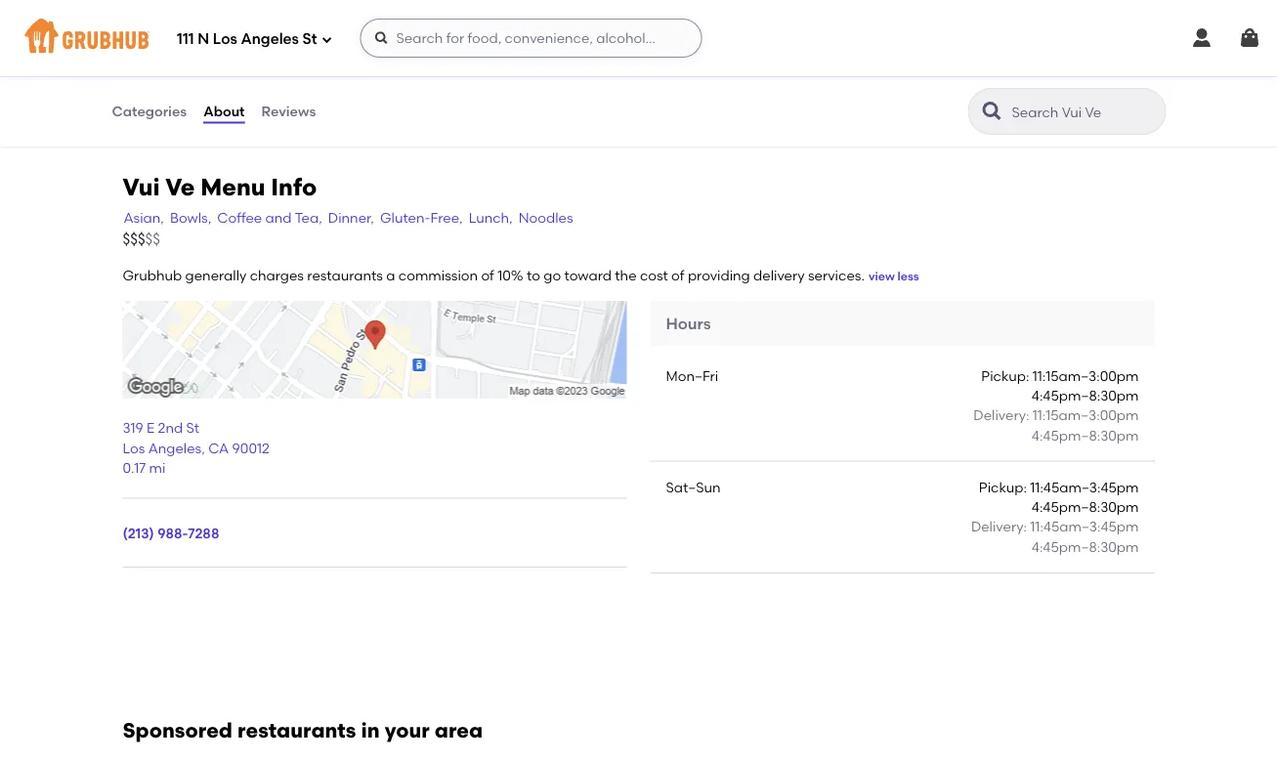 Task type: vqa. For each thing, say whether or not it's contained in the screenshot.
the cost
yes



Task type: describe. For each thing, give the bounding box(es) containing it.
delivery: for 11:45am–3:45pm
[[972, 519, 1027, 535]]

asian, bowls, coffee and tea, dinner, gluten-free, lunch, noodles
[[124, 209, 573, 226]]

pickup: 11:45am–3:45pm 4:45pm–8:30pm delivery: 11:45am–3:45pm 4:45pm–8:30pm
[[972, 479, 1139, 555]]

10%
[[498, 267, 524, 284]]

mi
[[149, 460, 166, 476]]

grubhub generally charges restaurants a commission of 10% to go toward the cost of providing delivery services. view less
[[123, 267, 919, 284]]

ca
[[208, 440, 229, 456]]

in
[[361, 719, 380, 743]]

sponsored
[[123, 719, 233, 743]]

a
[[386, 267, 395, 284]]

categories
[[112, 103, 187, 120]]

and
[[265, 209, 292, 226]]

319
[[123, 420, 143, 437]]

2 4:45pm–8:30pm from the top
[[1032, 427, 1139, 444]]

toward
[[564, 267, 612, 284]]

st inside main navigation navigation
[[303, 30, 317, 48]]

area
[[435, 719, 483, 743]]

2 11:15am–3:00pm from the top
[[1033, 407, 1139, 424]]

n
[[198, 30, 209, 48]]

angeles inside the 319 e 2nd st los angeles , ca 90012 0.17 mi
[[148, 440, 202, 456]]

90012
[[232, 440, 270, 456]]

go
[[544, 267, 561, 284]]

bowls, button
[[169, 207, 212, 229]]

beverages🥤
[[111, 44, 194, 61]]

view less button
[[869, 268, 919, 285]]

2 of from the left
[[672, 267, 685, 284]]

less
[[898, 269, 919, 283]]

menu
[[201, 173, 265, 201]]

asian,
[[124, 209, 164, 226]]

grubhub
[[123, 267, 182, 284]]

los inside main navigation navigation
[[213, 30, 237, 48]]

4 4:45pm–8:30pm from the top
[[1032, 539, 1139, 555]]

pickup: for 11:45am–3:45pm
[[979, 479, 1027, 496]]

hours
[[666, 314, 711, 333]]

commission
[[399, 267, 478, 284]]

gluten-
[[380, 209, 431, 226]]

111
[[177, 30, 194, 48]]

1 11:15am–3:00pm from the top
[[1033, 367, 1139, 384]]

3 4:45pm–8:30pm from the top
[[1032, 499, 1139, 516]]

pickup: for 11:15am–3:00pm
[[982, 367, 1030, 384]]

asian, button
[[123, 207, 165, 229]]

+ 2 sriracha image
[[574, 0, 721, 38]]

coffee
[[217, 209, 262, 226]]

lunch, button
[[468, 207, 514, 229]]

main navigation navigation
[[0, 0, 1278, 76]]

delivery: for 11:15am–3:00pm
[[974, 407, 1030, 424]]

1 vertical spatial restaurants
[[238, 719, 356, 743]]

delivery
[[754, 267, 805, 284]]

vui ve menu info
[[123, 173, 317, 201]]

to
[[527, 267, 541, 284]]

charges
[[250, 267, 304, 284]]

view
[[869, 269, 895, 283]]

about
[[203, 103, 245, 120]]

lunch,
[[469, 209, 513, 226]]

sat–sun
[[666, 479, 721, 496]]

los inside the 319 e 2nd st los angeles , ca 90012 0.17 mi
[[123, 440, 145, 456]]

your
[[385, 719, 430, 743]]



Task type: locate. For each thing, give the bounding box(es) containing it.
gluten-free, button
[[379, 207, 464, 229]]

$$$
[[123, 230, 145, 248]]

0 vertical spatial pickup:
[[982, 367, 1030, 384]]

categories button
[[111, 76, 188, 147]]

1 11:45am–3:45pm from the top
[[1031, 479, 1139, 496]]

Search for food, convenience, alcohol... search field
[[360, 19, 702, 58]]

los up 0.17
[[123, 440, 145, 456]]

angeles
[[241, 30, 299, 48], [148, 440, 202, 456]]

0 vertical spatial restaurants
[[307, 267, 383, 284]]

reviews
[[262, 103, 316, 120]]

0 horizontal spatial st
[[186, 420, 200, 437]]

pickup: 11:15am–3:00pm 4:45pm–8:30pm delivery: 11:15am–3:00pm 4:45pm–8:30pm
[[974, 367, 1139, 444]]

,
[[202, 440, 205, 456]]

providing
[[688, 267, 750, 284]]

1 vertical spatial 11:15am–3:00pm
[[1033, 407, 1139, 424]]

0 vertical spatial angeles
[[241, 30, 299, 48]]

Search Vui Ve search field
[[1010, 103, 1160, 121]]

e
[[147, 420, 155, 437]]

pickup: inside pickup: 11:15am–3:00pm 4:45pm–8:30pm delivery: 11:15am–3:00pm 4:45pm–8:30pm
[[982, 367, 1030, 384]]

los
[[213, 30, 237, 48], [123, 440, 145, 456]]

st
[[303, 30, 317, 48], [186, 420, 200, 437]]

los right n
[[213, 30, 237, 48]]

1 horizontal spatial los
[[213, 30, 237, 48]]

11:15am–3:00pm
[[1033, 367, 1139, 384], [1033, 407, 1139, 424]]

cost
[[640, 267, 668, 284]]

search icon image
[[981, 100, 1004, 123]]

restaurants
[[307, 267, 383, 284], [238, 719, 356, 743]]

pickup: inside pickup: 11:45am–3:45pm 4:45pm–8:30pm delivery: 11:45am–3:45pm 4:45pm–8:30pm
[[979, 479, 1027, 496]]

1 vertical spatial angeles
[[148, 440, 202, 456]]

0 horizontal spatial of
[[481, 267, 494, 284]]

beverages🥤 tab
[[111, 42, 248, 63]]

1 vertical spatial pickup:
[[979, 479, 1027, 496]]

restaurants left the "in"
[[238, 719, 356, 743]]

angeles down 2nd
[[148, 440, 202, 456]]

of left 10%
[[481, 267, 494, 284]]

svg image
[[684, 0, 707, 24], [1191, 26, 1214, 50], [1238, 26, 1262, 50], [374, 30, 390, 46], [321, 34, 333, 45]]

st inside the 319 e 2nd st los angeles , ca 90012 0.17 mi
[[186, 420, 200, 437]]

0 vertical spatial delivery:
[[974, 407, 1030, 424]]

delivery: inside pickup: 11:15am–3:00pm 4:45pm–8:30pm delivery: 11:15am–3:00pm 4:45pm–8:30pm
[[974, 407, 1030, 424]]

reviews button
[[261, 76, 317, 147]]

vui
[[123, 173, 160, 201]]

0 vertical spatial st
[[303, 30, 317, 48]]

angeles inside main navigation navigation
[[241, 30, 299, 48]]

0 horizontal spatial los
[[123, 440, 145, 456]]

coffee and tea, button
[[216, 207, 323, 229]]

restaurants left a
[[307, 267, 383, 284]]

pickup:
[[982, 367, 1030, 384], [979, 479, 1027, 496]]

of
[[481, 267, 494, 284], [672, 267, 685, 284]]

1 horizontal spatial angeles
[[241, 30, 299, 48]]

ve
[[166, 173, 195, 201]]

tea,
[[295, 209, 322, 226]]

111 n los angeles st
[[177, 30, 317, 48]]

1 4:45pm–8:30pm from the top
[[1032, 387, 1139, 404]]

(213)
[[123, 525, 154, 542]]

2 11:45am–3:45pm from the top
[[1031, 519, 1139, 535]]

1 vertical spatial st
[[186, 420, 200, 437]]

services.
[[808, 267, 865, 284]]

0 vertical spatial los
[[213, 30, 237, 48]]

0 horizontal spatial angeles
[[148, 440, 202, 456]]

(213) 988-7288
[[123, 525, 219, 542]]

1 vertical spatial los
[[123, 440, 145, 456]]

11:45am–3:45pm
[[1031, 479, 1139, 496], [1031, 519, 1139, 535]]

dinner,
[[328, 209, 374, 226]]

dinner, button
[[327, 207, 375, 229]]

the
[[615, 267, 637, 284]]

$$$$$
[[123, 230, 160, 248]]

0 vertical spatial 11:15am–3:00pm
[[1033, 367, 1139, 384]]

about button
[[203, 76, 246, 147]]

bowls,
[[170, 209, 211, 226]]

delivery:
[[974, 407, 1030, 424], [972, 519, 1027, 535]]

0.17
[[123, 460, 146, 476]]

mon–fri
[[666, 367, 719, 384]]

1 horizontal spatial st
[[303, 30, 317, 48]]

319 e 2nd st los angeles , ca 90012 0.17 mi
[[123, 420, 270, 476]]

0 vertical spatial 11:45am–3:45pm
[[1031, 479, 1139, 496]]

generally
[[185, 267, 247, 284]]

7288
[[188, 525, 219, 542]]

noodles
[[519, 209, 573, 226]]

1 of from the left
[[481, 267, 494, 284]]

sponsored restaurants in your area
[[123, 719, 483, 743]]

1 horizontal spatial of
[[672, 267, 685, 284]]

angeles right n
[[241, 30, 299, 48]]

1 vertical spatial delivery:
[[972, 519, 1027, 535]]

noodles button
[[518, 207, 574, 229]]

info
[[271, 173, 317, 201]]

4:45pm–8:30pm
[[1032, 387, 1139, 404], [1032, 427, 1139, 444], [1032, 499, 1139, 516], [1032, 539, 1139, 555]]

st up reviews
[[303, 30, 317, 48]]

988-
[[158, 525, 188, 542]]

(213) 988-7288 button
[[123, 524, 219, 544]]

2nd
[[158, 420, 183, 437]]

free,
[[431, 209, 463, 226]]

1 vertical spatial 11:45am–3:45pm
[[1031, 519, 1139, 535]]

st right 2nd
[[186, 420, 200, 437]]

of right cost
[[672, 267, 685, 284]]

delivery: inside pickup: 11:45am–3:45pm 4:45pm–8:30pm delivery: 11:45am–3:45pm 4:45pm–8:30pm
[[972, 519, 1027, 535]]



